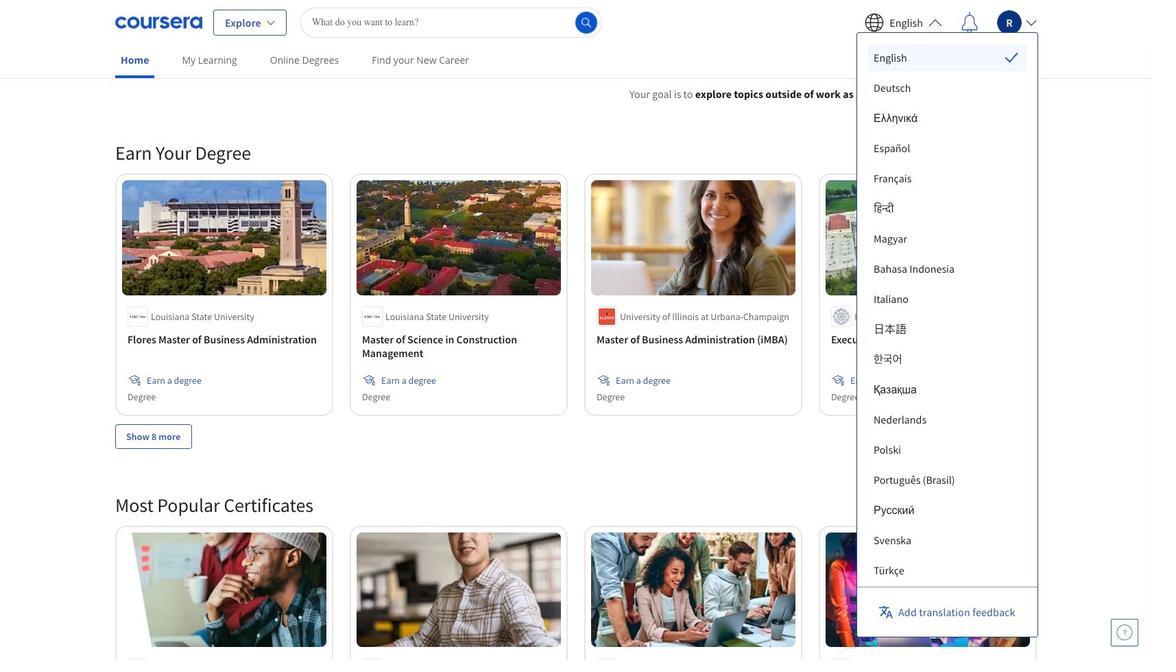 Task type: locate. For each thing, give the bounding box(es) containing it.
None search field
[[300, 7, 602, 37]]

coursera image
[[115, 11, 202, 33]]

radio item
[[869, 44, 1027, 71]]

menu
[[869, 44, 1027, 661]]

earn your degree collection element
[[107, 119, 1046, 471]]

main content
[[0, 69, 1153, 661]]



Task type: vqa. For each thing, say whether or not it's contained in the screenshot.
the topmost "Google"
no



Task type: describe. For each thing, give the bounding box(es) containing it.
help center image
[[1117, 625, 1133, 641]]

most popular certificates collection element
[[107, 471, 1046, 661]]



